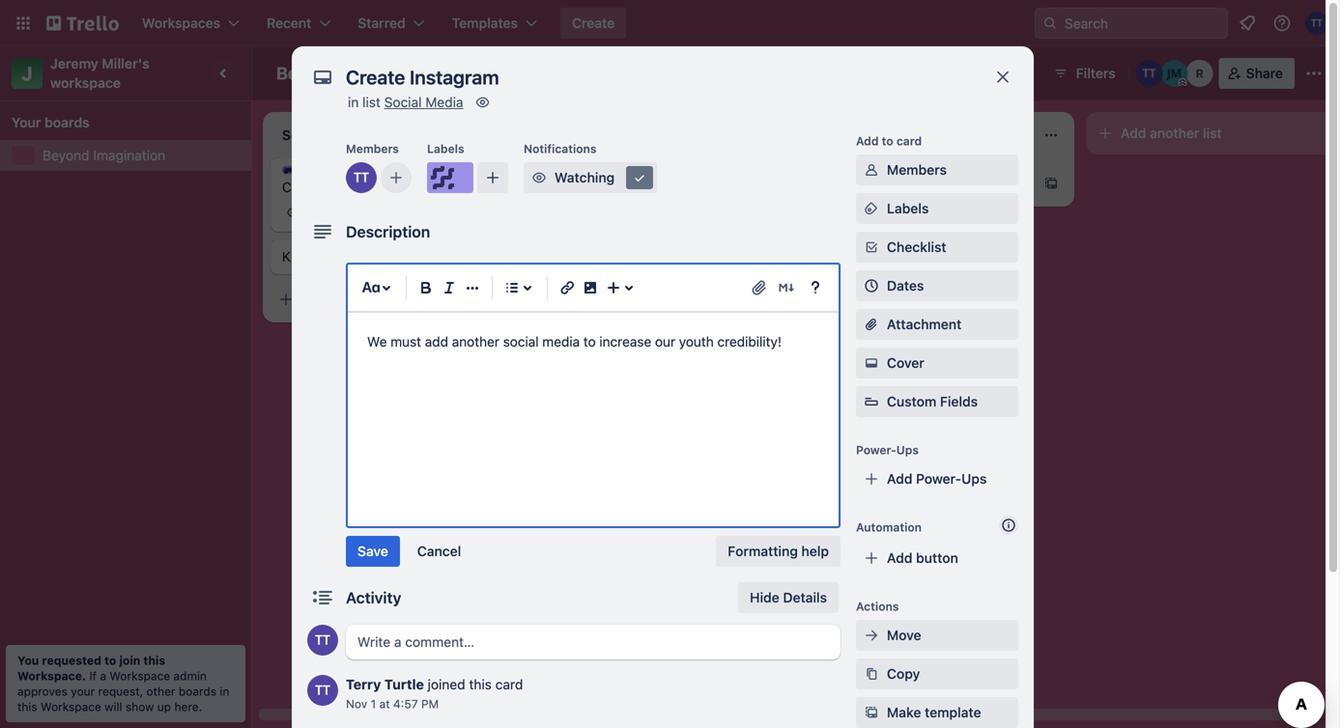 Task type: vqa. For each thing, say whether or not it's contained in the screenshot.
notifications
yes



Task type: locate. For each thing, give the bounding box(es) containing it.
this right join
[[143, 654, 165, 668]]

1 vertical spatial workspace
[[41, 701, 101, 714]]

sm image down add to card
[[862, 160, 882, 180]]

0 vertical spatial add a card button
[[820, 168, 1036, 199]]

1 vertical spatial create
[[282, 179, 324, 195]]

list
[[363, 94, 381, 110], [1204, 125, 1223, 141]]

add another list button
[[1087, 112, 1341, 155]]

beyond imagination down your boards with 1 items element
[[43, 147, 165, 163]]

1 vertical spatial list
[[1204, 125, 1223, 141]]

list down the board name text field
[[363, 94, 381, 110]]

add down add to card
[[851, 175, 876, 191]]

list down rubyanndersson (rubyanndersson) icon
[[1204, 125, 1223, 141]]

cover
[[887, 355, 925, 371]]

add down filters button
[[1121, 125, 1147, 141]]

1 horizontal spatial beyond
[[276, 63, 339, 84]]

1 vertical spatial another
[[452, 334, 500, 350]]

1 horizontal spatial imagination
[[343, 63, 441, 84]]

create from template… image
[[1044, 176, 1059, 191], [495, 292, 510, 307]]

rubyanndersson (rubyanndersson) image
[[1187, 60, 1214, 87]]

will
[[105, 701, 122, 714]]

workspace down your on the left bottom of the page
[[41, 701, 101, 714]]

add a card
[[851, 175, 919, 191], [302, 291, 370, 307]]

increase
[[600, 334, 652, 350]]

0 horizontal spatial list
[[363, 94, 381, 110]]

hide
[[750, 590, 780, 606]]

r button
[[1187, 60, 1214, 87]]

1 horizontal spatial power-
[[917, 471, 962, 487]]

a right if
[[100, 670, 106, 683]]

Main content area, start typing to enter text. text field
[[367, 331, 820, 354]]

0 vertical spatial labels
[[427, 142, 465, 156]]

automation image
[[1013, 58, 1040, 85]]

labels down media
[[427, 142, 465, 156]]

activity
[[346, 589, 402, 608]]

sm image for checklist
[[862, 238, 882, 257]]

0 horizontal spatial ups
[[897, 444, 919, 457]]

color: purple, title: none image up create instagram
[[282, 166, 321, 174]]

add a card down add to card
[[851, 175, 919, 191]]

0 horizontal spatial add a card
[[302, 291, 370, 307]]

0 horizontal spatial create from template… image
[[495, 292, 510, 307]]

0 vertical spatial imagination
[[343, 63, 441, 84]]

help
[[802, 544, 829, 560]]

1 horizontal spatial create from template… image
[[1044, 176, 1059, 191]]

a left text styles 'image'
[[331, 291, 338, 307]]

0 horizontal spatial another
[[452, 334, 500, 350]]

save
[[358, 544, 388, 560]]

sm image left checklist
[[862, 238, 882, 257]]

0 vertical spatial create
[[572, 15, 615, 31]]

share button
[[1220, 58, 1295, 89]]

add
[[1121, 125, 1147, 141], [856, 134, 879, 148], [851, 175, 876, 191], [302, 291, 327, 307], [887, 471, 913, 487], [887, 551, 913, 566]]

1 vertical spatial beyond
[[43, 147, 89, 163]]

0 vertical spatial terry turtle (terryturtle) image
[[1306, 12, 1329, 35]]

your boards
[[12, 115, 90, 130]]

power- down custom at bottom
[[856, 444, 897, 457]]

0 notifications image
[[1236, 12, 1260, 35]]

star or unstar board image
[[462, 66, 478, 81]]

terry turtle (terryturtle) image left nov
[[307, 676, 338, 707]]

0 vertical spatial workspace
[[110, 670, 170, 683]]

editor toolbar toolbar
[[356, 273, 831, 304]]

add inside "link"
[[887, 471, 913, 487]]

another right add
[[452, 334, 500, 350]]

0 vertical spatial create from template… image
[[1044, 176, 1059, 191]]

to left join
[[104, 654, 116, 668]]

sm image for cover
[[862, 354, 882, 373]]

2 vertical spatial to
[[104, 654, 116, 668]]

1 horizontal spatial list
[[1204, 125, 1223, 141]]

1 horizontal spatial beyond imagination
[[276, 63, 441, 84]]

1 horizontal spatial ups
[[962, 471, 987, 487]]

sm image left make
[[862, 704, 882, 723]]

nov
[[346, 698, 368, 711]]

add down power-ups
[[887, 471, 913, 487]]

2 vertical spatial terry turtle (terryturtle) image
[[307, 625, 338, 656]]

checklist link
[[856, 232, 1019, 263]]

formatting help
[[728, 544, 829, 560]]

show
[[126, 701, 154, 714]]

imagination up social
[[343, 63, 441, 84]]

ups inside "link"
[[962, 471, 987, 487]]

attachment
[[887, 317, 962, 333]]

1 horizontal spatial boards
[[179, 685, 217, 699]]

1 horizontal spatial color: purple, title: none image
[[427, 162, 474, 193]]

a down add to card
[[880, 175, 887, 191]]

members down add to card
[[887, 162, 947, 178]]

None text field
[[336, 60, 974, 95]]

0 vertical spatial another
[[1150, 125, 1200, 141]]

create inside create instagram link
[[282, 179, 324, 195]]

1 vertical spatial boards
[[179, 685, 217, 699]]

beyond
[[276, 63, 339, 84], [43, 147, 89, 163]]

2 sm image from the top
[[862, 238, 882, 257]]

sm image down notifications
[[530, 168, 549, 188]]

Search field
[[1058, 9, 1228, 38]]

sm image inside make template link
[[862, 704, 882, 723]]

sm image inside the move link
[[862, 626, 882, 646]]

create
[[572, 15, 615, 31], [282, 179, 324, 195]]

custom fields
[[887, 394, 978, 410]]

add a card down kickoff meeting
[[302, 291, 370, 307]]

0 horizontal spatial add a card button
[[271, 284, 487, 315]]

to up members link
[[882, 134, 894, 148]]

0 horizontal spatial beyond
[[43, 147, 89, 163]]

1 horizontal spatial create
[[572, 15, 615, 31]]

open information menu image
[[1273, 14, 1292, 33]]

1 horizontal spatial another
[[1150, 125, 1200, 141]]

0 horizontal spatial members
[[346, 142, 399, 156]]

jeremy miller (jeremymiller198) image
[[1162, 60, 1189, 87]]

in inside if a workspace admin approves your request, other boards in this workspace will show up here.
[[220, 685, 229, 699]]

beyond imagination up social
[[276, 63, 441, 84]]

approves
[[17, 685, 68, 699]]

show menu image
[[1305, 64, 1324, 83]]

if a workspace admin approves your request, other boards in this workspace will show up here.
[[17, 670, 229, 714]]

0 vertical spatial terry turtle (terryturtle) image
[[346, 162, 377, 193]]

workspace down join
[[110, 670, 170, 683]]

copy link
[[856, 659, 1019, 690]]

0 vertical spatial this
[[143, 654, 165, 668]]

1 vertical spatial to
[[584, 334, 596, 350]]

labels link
[[856, 193, 1019, 224]]

1 vertical spatial labels
[[887, 201, 929, 217]]

in down the board name text field
[[348, 94, 359, 110]]

sm image left cover
[[862, 354, 882, 373]]

1 horizontal spatial a
[[331, 291, 338, 307]]

1 horizontal spatial members
[[887, 162, 947, 178]]

r
[[1196, 67, 1204, 80]]

color: purple, title: none image right add members to card icon on the top left
[[427, 162, 474, 193]]

other
[[147, 685, 175, 699]]

1 vertical spatial power-
[[917, 471, 962, 487]]

terry turtle (terryturtle) image left add members to card icon on the top left
[[346, 162, 377, 193]]

a inside if a workspace admin approves your request, other boards in this workspace will show up here.
[[100, 670, 106, 683]]

if
[[89, 670, 97, 683]]

1 vertical spatial terry turtle (terryturtle) image
[[487, 201, 510, 224]]

attach and insert link image
[[750, 278, 769, 298]]

make
[[887, 705, 922, 721]]

image image
[[579, 276, 602, 300]]

power- down power-ups
[[917, 471, 962, 487]]

4:57
[[393, 698, 418, 711]]

thoughts thinking
[[557, 167, 629, 195]]

add a card button up the we
[[271, 284, 487, 315]]

1 vertical spatial beyond imagination
[[43, 147, 165, 163]]

your
[[71, 685, 95, 699]]

to
[[882, 134, 894, 148], [584, 334, 596, 350], [104, 654, 116, 668]]

1 sm image from the top
[[862, 160, 882, 180]]

sm image inside "checklist" link
[[862, 238, 882, 257]]

0 vertical spatial ups
[[897, 444, 919, 457]]

custom fields button
[[856, 392, 1019, 412]]

formatting
[[728, 544, 798, 560]]

sm image
[[862, 160, 882, 180], [862, 238, 882, 257], [862, 665, 882, 684], [862, 704, 882, 723]]

sm image right thoughts
[[630, 168, 650, 188]]

2 horizontal spatial terry turtle (terryturtle) image
[[1306, 12, 1329, 35]]

0 vertical spatial in
[[348, 94, 359, 110]]

1 vertical spatial imagination
[[93, 147, 165, 163]]

0 horizontal spatial boards
[[44, 115, 90, 130]]

0 horizontal spatial in
[[220, 685, 229, 699]]

0 horizontal spatial imagination
[[93, 147, 165, 163]]

create for create instagram
[[282, 179, 324, 195]]

add a card button down add to card
[[820, 168, 1036, 199]]

sm image left copy
[[862, 665, 882, 684]]

italic ⌘i image
[[438, 276, 461, 300]]

2 vertical spatial this
[[17, 701, 37, 714]]

sm image inside members link
[[862, 160, 882, 180]]

0 horizontal spatial terry turtle (terryturtle) image
[[307, 676, 338, 707]]

social
[[384, 94, 422, 110]]

checklist
[[887, 239, 947, 255]]

0 horizontal spatial to
[[104, 654, 116, 668]]

ups down 'fields'
[[962, 471, 987, 487]]

kickoff
[[282, 249, 326, 265]]

members up add members to card icon on the top left
[[346, 142, 399, 156]]

0 vertical spatial beyond
[[276, 63, 339, 84]]

lists image
[[501, 276, 524, 300]]

power-
[[856, 444, 897, 457], [917, 471, 962, 487]]

in
[[348, 94, 359, 110], [220, 685, 229, 699]]

add a card button
[[820, 168, 1036, 199], [271, 284, 487, 315]]

requested
[[42, 654, 101, 668]]

beyond inside the board name text field
[[276, 63, 339, 84]]

miller's
[[102, 56, 150, 72]]

0 vertical spatial power-
[[856, 444, 897, 457]]

joined
[[428, 677, 466, 693]]

ups up add power-ups
[[897, 444, 919, 457]]

card right joined on the left bottom of the page
[[496, 677, 523, 693]]

1 vertical spatial add a card button
[[271, 284, 487, 315]]

1 vertical spatial ups
[[962, 471, 987, 487]]

this inside if a workspace admin approves your request, other boards in this workspace will show up here.
[[17, 701, 37, 714]]

2 horizontal spatial this
[[469, 677, 492, 693]]

back to home image
[[46, 8, 119, 39]]

color: purple, title: none image
[[427, 162, 474, 193], [282, 166, 321, 174]]

1 vertical spatial create from template… image
[[495, 292, 510, 307]]

card down meeting
[[342, 291, 370, 307]]

beyond imagination inside the board name text field
[[276, 63, 441, 84]]

you requested to join this workspace.
[[17, 654, 165, 683]]

admin
[[174, 670, 207, 683]]

sm image
[[473, 93, 493, 112], [530, 168, 549, 188], [630, 168, 650, 188], [862, 199, 882, 218], [862, 354, 882, 373], [862, 626, 882, 646]]

sm image for members
[[862, 160, 882, 180]]

1 horizontal spatial to
[[584, 334, 596, 350]]

sm image inside cover 'link'
[[862, 354, 882, 373]]

1 horizontal spatial this
[[143, 654, 165, 668]]

imagination down your boards with 1 items element
[[93, 147, 165, 163]]

custom
[[887, 394, 937, 410]]

1 horizontal spatial in
[[348, 94, 359, 110]]

1 vertical spatial this
[[469, 677, 492, 693]]

media
[[426, 94, 464, 110]]

watching button
[[524, 162, 657, 193]]

sm image down add to card
[[862, 199, 882, 218]]

link image
[[556, 276, 579, 300]]

labels
[[427, 142, 465, 156], [887, 201, 929, 217]]

formatting help link
[[716, 536, 841, 567]]

terry turtle (terryturtle) image
[[346, 162, 377, 193], [487, 201, 510, 224], [307, 676, 338, 707]]

0 horizontal spatial this
[[17, 701, 37, 714]]

your
[[12, 115, 41, 130]]

our
[[655, 334, 676, 350]]

1 horizontal spatial add a card
[[851, 175, 919, 191]]

create inside create button
[[572, 15, 615, 31]]

boards down admin
[[179, 685, 217, 699]]

template
[[925, 705, 982, 721]]

to right media
[[584, 334, 596, 350]]

terry turtle (terryturtle) image up lists "icon"
[[487, 201, 510, 224]]

0 vertical spatial beyond imagination
[[276, 63, 441, 84]]

3 sm image from the top
[[862, 665, 882, 684]]

boards inside if a workspace admin approves your request, other boards in this workspace will show up here.
[[179, 685, 217, 699]]

sm image for labels
[[862, 199, 882, 218]]

0 horizontal spatial a
[[100, 670, 106, 683]]

sm image inside copy link
[[862, 665, 882, 684]]

0 horizontal spatial terry turtle (terryturtle) image
[[307, 625, 338, 656]]

2 vertical spatial a
[[100, 670, 106, 683]]

labels up checklist
[[887, 201, 929, 217]]

view markdown image
[[777, 278, 797, 298]]

sm image down actions
[[862, 626, 882, 646]]

0 vertical spatial to
[[882, 134, 894, 148]]

create from template… image for bottom add a card button
[[495, 292, 510, 307]]

0 horizontal spatial create
[[282, 179, 324, 195]]

this down approves
[[17, 701, 37, 714]]

1 horizontal spatial terry turtle (terryturtle) image
[[1136, 60, 1164, 87]]

thoughts
[[576, 167, 629, 181]]

boards right your
[[44, 115, 90, 130]]

another down jeremy miller (jeremymiller198) icon
[[1150, 125, 1200, 141]]

1 vertical spatial members
[[887, 162, 947, 178]]

1 horizontal spatial labels
[[887, 201, 929, 217]]

in right other
[[220, 685, 229, 699]]

2 horizontal spatial terry turtle (terryturtle) image
[[487, 201, 510, 224]]

sm image inside labels link
[[862, 199, 882, 218]]

sm image for move
[[862, 626, 882, 646]]

this right joined on the left bottom of the page
[[469, 677, 492, 693]]

4 sm image from the top
[[862, 704, 882, 723]]

terry turtle (terryturtle) image
[[1306, 12, 1329, 35], [1136, 60, 1164, 87], [307, 625, 338, 656]]

another
[[1150, 125, 1200, 141], [452, 334, 500, 350]]

1 vertical spatial add a card
[[302, 291, 370, 307]]

1 horizontal spatial terry turtle (terryturtle) image
[[346, 162, 377, 193]]

to inside text field
[[584, 334, 596, 350]]

1 horizontal spatial add a card button
[[820, 168, 1036, 199]]

0 vertical spatial a
[[880, 175, 887, 191]]

beyond imagination
[[276, 63, 441, 84], [43, 147, 165, 163]]

color: bold red, title: "thoughts" element
[[557, 166, 629, 181]]

add down automation at bottom
[[887, 551, 913, 566]]

1 vertical spatial in
[[220, 685, 229, 699]]



Task type: describe. For each thing, give the bounding box(es) containing it.
copy
[[887, 667, 921, 682]]

filters button
[[1048, 58, 1122, 89]]

power ups image
[[986, 66, 1001, 81]]

power-ups
[[856, 444, 919, 457]]

open help dialog image
[[804, 276, 827, 300]]

notifications
[[524, 142, 597, 156]]

sm image for watching
[[530, 168, 549, 188]]

Board name text field
[[267, 58, 451, 89]]

0 vertical spatial members
[[346, 142, 399, 156]]

terry
[[346, 677, 381, 693]]

actions
[[856, 600, 899, 614]]

add up members link
[[856, 134, 879, 148]]

members link
[[856, 155, 1019, 186]]

0 horizontal spatial power-
[[856, 444, 897, 457]]

you
[[17, 654, 39, 668]]

make template
[[887, 705, 982, 721]]

2 horizontal spatial a
[[880, 175, 887, 191]]

turtle
[[385, 677, 424, 693]]

join
[[119, 654, 140, 668]]

search image
[[1043, 15, 1058, 31]]

cancel button
[[406, 536, 473, 567]]

0 horizontal spatial labels
[[427, 142, 465, 156]]

j
[[22, 62, 33, 85]]

primary element
[[0, 0, 1341, 46]]

Write a comment text field
[[346, 625, 841, 660]]

sm image for make template
[[862, 704, 882, 723]]

thinking link
[[557, 178, 781, 197]]

add button button
[[856, 543, 1019, 574]]

add members to card image
[[389, 168, 404, 188]]

another inside main content area, start typing to enter text. text field
[[452, 334, 500, 350]]

imagination inside the board name text field
[[343, 63, 441, 84]]

card inside terry turtle joined this card nov 1 at 4:57 pm
[[496, 677, 523, 693]]

0 horizontal spatial beyond imagination
[[43, 147, 165, 163]]

hide details
[[750, 590, 827, 606]]

bold ⌘b image
[[415, 276, 438, 300]]

beyond imagination link
[[43, 146, 240, 165]]

workspace
[[50, 75, 121, 91]]

automation
[[856, 521, 922, 535]]

fields
[[941, 394, 978, 410]]

0 vertical spatial list
[[363, 94, 381, 110]]

more formatting image
[[461, 276, 484, 300]]

thinking
[[557, 179, 610, 195]]

another inside button
[[1150, 125, 1200, 141]]

list inside button
[[1204, 125, 1223, 141]]

1
[[371, 698, 376, 711]]

1 vertical spatial terry turtle (terryturtle) image
[[1136, 60, 1164, 87]]

request,
[[98, 685, 143, 699]]

card up labels link
[[891, 175, 919, 191]]

this inside terry turtle joined this card nov 1 at 4:57 pm
[[469, 677, 492, 693]]

we must add another social media to increase our youth credibility!
[[367, 334, 782, 350]]

0 vertical spatial add a card
[[851, 175, 919, 191]]

create instagram link
[[282, 178, 507, 197]]

sm image for copy
[[862, 665, 882, 684]]

kickoff meeting link
[[282, 247, 507, 267]]

0 horizontal spatial color: purple, title: none image
[[282, 166, 321, 174]]

create from template… image for top add a card button
[[1044, 176, 1059, 191]]

here.
[[174, 701, 202, 714]]

at
[[379, 698, 390, 711]]

1 vertical spatial a
[[331, 291, 338, 307]]

jeremy
[[50, 56, 98, 72]]

terry turtle joined this card nov 1 at 4:57 pm
[[346, 677, 523, 711]]

credibility!
[[718, 334, 782, 350]]

up
[[157, 701, 171, 714]]

to inside "you requested to join this workspace."
[[104, 654, 116, 668]]

save button
[[346, 536, 400, 567]]

filters
[[1077, 65, 1116, 81]]

social media link
[[384, 94, 464, 110]]

sm image down star or unstar board icon
[[473, 93, 493, 112]]

dates
[[887, 278, 924, 294]]

workspace.
[[17, 670, 86, 683]]

2 horizontal spatial to
[[882, 134, 894, 148]]

2 vertical spatial terry turtle (terryturtle) image
[[307, 676, 338, 707]]

0 horizontal spatial workspace
[[41, 701, 101, 714]]

share
[[1247, 65, 1284, 81]]

add another list
[[1121, 125, 1223, 141]]

card up members link
[[897, 134, 922, 148]]

0 vertical spatial boards
[[44, 115, 90, 130]]

must
[[391, 334, 421, 350]]

move link
[[856, 621, 1019, 652]]

add power-ups
[[887, 471, 987, 487]]

nov 1 at 4:57 pm link
[[346, 698, 439, 711]]

workspace visible image
[[497, 66, 513, 81]]

create instagram
[[282, 179, 390, 195]]

button
[[917, 551, 959, 566]]

dates button
[[856, 271, 1019, 302]]

move
[[887, 628, 922, 644]]

hide details link
[[739, 583, 839, 614]]

watching
[[555, 170, 615, 186]]

details
[[783, 590, 827, 606]]

create for create
[[572, 15, 615, 31]]

add inside button
[[1121, 125, 1147, 141]]

instagram
[[327, 179, 390, 195]]

pm
[[421, 698, 439, 711]]

media
[[542, 334, 580, 350]]

add inside button
[[887, 551, 913, 566]]

power- inside "link"
[[917, 471, 962, 487]]

in list social media
[[348, 94, 464, 110]]

1 horizontal spatial workspace
[[110, 670, 170, 683]]

create button
[[561, 8, 627, 39]]

add button
[[887, 551, 959, 566]]

jeremy miller's workspace
[[50, 56, 153, 91]]

add down kickoff
[[302, 291, 327, 307]]

text styles image
[[360, 276, 383, 300]]

cover link
[[856, 348, 1019, 379]]

we
[[367, 334, 387, 350]]

add to card
[[856, 134, 922, 148]]

description
[[346, 223, 430, 241]]

your boards with 1 items element
[[12, 111, 230, 134]]

youth
[[679, 334, 714, 350]]

make template link
[[856, 698, 1019, 729]]

meeting
[[330, 249, 380, 265]]

this inside "you requested to join this workspace."
[[143, 654, 165, 668]]



